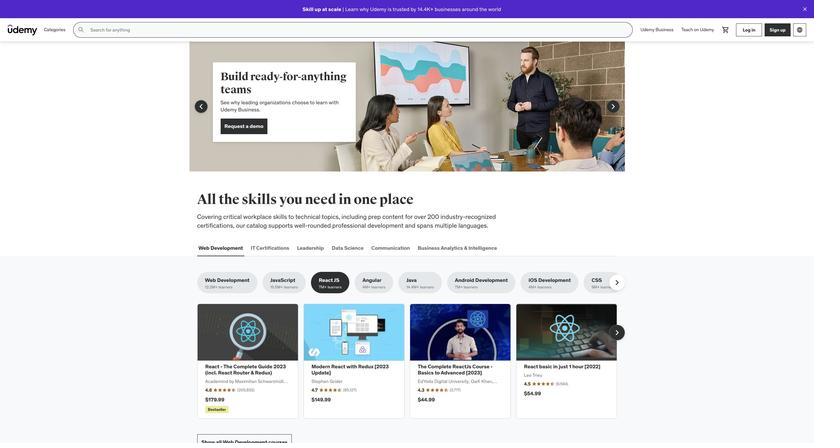 Task type: locate. For each thing, give the bounding box(es) containing it.
4m+ down angular
[[363, 285, 371, 290]]

udemy inside the build ready-for-anything teams see why leading organizations choose to learn with udemy business.
[[221, 106, 237, 113]]

1 horizontal spatial up
[[780, 27, 786, 33]]

web inside web development 12.2m+ learners
[[205, 277, 216, 283]]

4m+
[[363, 285, 371, 290], [529, 285, 537, 290]]

2 the from the left
[[418, 363, 427, 370]]

development inside button
[[211, 245, 243, 251]]

development inside android development 7m+ learners
[[475, 277, 508, 283]]

learners inside the react js 7m+ learners
[[328, 285, 342, 290]]

up inside "link"
[[780, 27, 786, 33]]

9m+
[[592, 285, 600, 290]]

1 vertical spatial carousel element
[[197, 304, 625, 419]]

1 horizontal spatial in
[[553, 363, 558, 370]]

complete left the reactjs
[[428, 363, 451, 370]]

0 horizontal spatial why
[[231, 99, 240, 106]]

in left just
[[553, 363, 558, 370]]

development inside ios development 4m+ learners
[[538, 277, 571, 283]]

0 vertical spatial with
[[329, 99, 339, 106]]

the left world
[[479, 6, 487, 12]]

next image
[[608, 101, 618, 112]]

&
[[464, 245, 467, 251], [251, 370, 254, 376]]

request a demo link
[[221, 119, 267, 134]]

teach on udemy
[[681, 27, 714, 33]]

react for react - the complete guide 2023 (incl. react router & redux)
[[205, 363, 219, 370]]

1 horizontal spatial the
[[479, 6, 487, 12]]

web for web development 12.2m+ learners
[[205, 277, 216, 283]]

1 horizontal spatial the
[[418, 363, 427, 370]]

0 horizontal spatial with
[[329, 99, 339, 106]]

0 vertical spatial skills
[[242, 191, 277, 208]]

0 horizontal spatial in
[[339, 191, 351, 208]]

& right router
[[251, 370, 254, 376]]

the left advanced
[[418, 363, 427, 370]]

professional
[[332, 222, 366, 229]]

why right learn on the top of page
[[360, 6, 369, 12]]

web inside web development button
[[198, 245, 209, 251]]

business down spans
[[418, 245, 440, 251]]

leadership button
[[296, 240, 325, 256]]

javascript
[[270, 277, 295, 283]]

1 horizontal spatial -
[[491, 363, 493, 370]]

sign up link
[[765, 23, 791, 36]]

well-
[[294, 222, 308, 229]]

react right modern
[[331, 363, 345, 370]]

0 vertical spatial next image
[[612, 278, 622, 288]]

react left basic
[[524, 363, 538, 370]]

2 complete from the left
[[428, 363, 451, 370]]

business left the teach
[[656, 27, 674, 33]]

ios
[[529, 277, 537, 283]]

log in link
[[736, 23, 762, 36]]

0 vertical spatial in
[[752, 27, 756, 33]]

the complete reactjs course - basics to advanced [2023] link
[[418, 363, 493, 376]]

0 horizontal spatial up
[[315, 6, 321, 12]]

leading
[[241, 99, 258, 106]]

- right (incl.
[[220, 363, 222, 370]]

development right ios
[[538, 277, 571, 283]]

1 the from the left
[[223, 363, 232, 370]]

development
[[368, 222, 404, 229]]

1 horizontal spatial to
[[310, 99, 315, 106]]

business inside business analytics & intelligence button
[[418, 245, 440, 251]]

in inside carousel element
[[553, 363, 558, 370]]

world
[[488, 6, 501, 12]]

0 horizontal spatial business
[[418, 245, 440, 251]]

skills inside covering critical workplace skills to technical topics, including prep content for over 200 industry-recognized certifications, our catalog supports well-rounded professional development and spans multiple languages.
[[273, 213, 287, 221]]

1 horizontal spatial why
[[360, 6, 369, 12]]

the
[[479, 6, 487, 12], [219, 191, 239, 208]]

the up "critical" at the top of the page
[[219, 191, 239, 208]]

the complete reactjs course - basics to advanced [2023]
[[418, 363, 493, 376]]

learners inside java 14.4m+ learners
[[420, 285, 434, 290]]

1 horizontal spatial &
[[464, 245, 467, 251]]

& inside react - the complete guide 2023 (incl. react router & redux)
[[251, 370, 254, 376]]

shopping cart with 0 items image
[[722, 26, 730, 34]]

0 horizontal spatial -
[[220, 363, 222, 370]]

complete left guide
[[233, 363, 257, 370]]

7m+ for react js
[[319, 285, 327, 290]]

(incl.
[[205, 370, 217, 376]]

to right basics
[[435, 370, 440, 376]]

the left router
[[223, 363, 232, 370]]

it certifications
[[251, 245, 289, 251]]

7m+ inside the react js 7m+ learners
[[319, 285, 327, 290]]

0 vertical spatial why
[[360, 6, 369, 12]]

teach
[[681, 27, 693, 33]]

close image
[[802, 6, 808, 12]]

complete
[[233, 363, 257, 370], [428, 363, 451, 370]]

leadership
[[297, 245, 324, 251]]

it
[[251, 245, 255, 251]]

android
[[455, 277, 474, 283]]

1 vertical spatial with
[[346, 363, 357, 370]]

development
[[211, 245, 243, 251], [217, 277, 249, 283], [475, 277, 508, 283], [538, 277, 571, 283]]

6 learners from the left
[[464, 285, 478, 290]]

why inside the build ready-for-anything teams see why leading organizations choose to learn with udemy business.
[[231, 99, 240, 106]]

web development
[[198, 245, 243, 251]]

why right 'see'
[[231, 99, 240, 106]]

intelligence
[[469, 245, 497, 251]]

business inside udemy business link
[[656, 27, 674, 33]]

react - the complete guide 2023 (incl. react router & redux) link
[[205, 363, 286, 376]]

up left at
[[315, 6, 321, 12]]

analytics
[[441, 245, 463, 251]]

3 learners from the left
[[328, 285, 342, 290]]

development right android
[[475, 277, 508, 283]]

react
[[319, 277, 333, 283], [205, 363, 219, 370], [331, 363, 345, 370], [524, 363, 538, 370], [218, 370, 232, 376]]

android development 7m+ learners
[[455, 277, 508, 290]]

7m+
[[319, 285, 327, 290], [455, 285, 463, 290]]

1 horizontal spatial 7m+
[[455, 285, 463, 290]]

- right course
[[491, 363, 493, 370]]

web down 'certifications,'
[[198, 245, 209, 251]]

0 horizontal spatial 4m+
[[363, 285, 371, 290]]

react for react basic in just 1 hour [2022]
[[524, 363, 538, 370]]

teach on udemy link
[[678, 22, 718, 38]]

it certifications button
[[249, 240, 291, 256]]

0 vertical spatial to
[[310, 99, 315, 106]]

1 vertical spatial up
[[780, 27, 786, 33]]

to inside the build ready-for-anything teams see why leading organizations choose to learn with udemy business.
[[310, 99, 315, 106]]

react inside the react js 7m+ learners
[[319, 277, 333, 283]]

development up '12.2m+'
[[217, 277, 249, 283]]

place
[[380, 191, 414, 208]]

modern react with redux [2023 update]
[[312, 363, 389, 376]]

7 learners from the left
[[538, 285, 552, 290]]

4 learners from the left
[[371, 285, 386, 290]]

2 vertical spatial to
[[435, 370, 440, 376]]

7m+ inside android development 7m+ learners
[[455, 285, 463, 290]]

log in
[[743, 27, 756, 33]]

next image
[[612, 278, 622, 288], [612, 328, 622, 338]]

science
[[344, 245, 364, 251]]

for-
[[283, 70, 301, 84]]

to inside covering critical workplace skills to technical topics, including prep content for over 200 industry-recognized certifications, our catalog supports well-rounded professional development and spans multiple languages.
[[288, 213, 294, 221]]

0 vertical spatial up
[[315, 6, 321, 12]]

next image inside topic filters element
[[612, 278, 622, 288]]

in
[[752, 27, 756, 33], [339, 191, 351, 208], [553, 363, 558, 370]]

1 7m+ from the left
[[319, 285, 327, 290]]

5 learners from the left
[[420, 285, 434, 290]]

covering
[[197, 213, 222, 221]]

to inside the complete reactjs course - basics to advanced [2023]
[[435, 370, 440, 376]]

certifications,
[[197, 222, 235, 229]]

1 4m+ from the left
[[363, 285, 371, 290]]

0 horizontal spatial complete
[[233, 363, 257, 370]]

1 horizontal spatial 4m+
[[529, 285, 537, 290]]

2 learners from the left
[[284, 285, 298, 290]]

2 horizontal spatial to
[[435, 370, 440, 376]]

2 vertical spatial in
[[553, 363, 558, 370]]

web up '12.2m+'
[[205, 277, 216, 283]]

react left js
[[319, 277, 333, 283]]

reactjs
[[453, 363, 471, 370]]

1 vertical spatial skills
[[273, 213, 287, 221]]

0 vertical spatial the
[[479, 6, 487, 12]]

the inside react - the complete guide 2023 (incl. react router & redux)
[[223, 363, 232, 370]]

1 vertical spatial why
[[231, 99, 240, 106]]

8 learners from the left
[[601, 285, 615, 290]]

java 14.4m+ learners
[[406, 277, 434, 290]]

4m+ down ios
[[529, 285, 537, 290]]

submit search image
[[77, 26, 85, 34]]

1 - from the left
[[220, 363, 222, 370]]

0 vertical spatial &
[[464, 245, 467, 251]]

0 horizontal spatial to
[[288, 213, 294, 221]]

1 vertical spatial web
[[205, 277, 216, 283]]

1 horizontal spatial business
[[656, 27, 674, 33]]

why for teams
[[231, 99, 240, 106]]

development down 'certifications,'
[[211, 245, 243, 251]]

2 - from the left
[[491, 363, 493, 370]]

communication button
[[370, 240, 411, 256]]

1 next image from the top
[[612, 278, 622, 288]]

anything
[[301, 70, 347, 84]]

learners inside css 9m+ learners
[[601, 285, 615, 290]]

build
[[221, 70, 248, 84]]

categories
[[44, 27, 65, 33]]

with inside the build ready-for-anything teams see why leading organizations choose to learn with udemy business.
[[329, 99, 339, 106]]

0 vertical spatial business
[[656, 27, 674, 33]]

react inside modern react with redux [2023 update]
[[331, 363, 345, 370]]

in up the including
[[339, 191, 351, 208]]

react right (incl.
[[218, 370, 232, 376]]

& right analytics
[[464, 245, 467, 251]]

skill up at scale | learn why udemy is trusted by 14.4k+ businesses around the world
[[303, 6, 501, 12]]

redux)
[[255, 370, 272, 376]]

to
[[310, 99, 315, 106], [288, 213, 294, 221], [435, 370, 440, 376]]

multiple
[[435, 222, 457, 229]]

need
[[305, 191, 336, 208]]

development for ios development 4m+ learners
[[538, 277, 571, 283]]

1 vertical spatial to
[[288, 213, 294, 221]]

update]
[[312, 370, 331, 376]]

development inside web development 12.2m+ learners
[[217, 277, 249, 283]]

up right sign
[[780, 27, 786, 33]]

0 horizontal spatial &
[[251, 370, 254, 376]]

carousel element
[[189, 42, 625, 172], [197, 304, 625, 419]]

2 next image from the top
[[612, 328, 622, 338]]

skills up workplace
[[242, 191, 277, 208]]

with
[[329, 99, 339, 106], [346, 363, 357, 370]]

basic
[[539, 363, 552, 370]]

web development 12.2m+ learners
[[205, 277, 249, 290]]

ready-
[[250, 70, 283, 84]]

0 vertical spatial web
[[198, 245, 209, 251]]

react - the complete guide 2023 (incl. react router & redux)
[[205, 363, 286, 376]]

1 vertical spatial next image
[[612, 328, 622, 338]]

skills
[[242, 191, 277, 208], [273, 213, 287, 221]]

1 learners from the left
[[219, 285, 233, 290]]

for
[[405, 213, 413, 221]]

sign
[[770, 27, 779, 33]]

2 4m+ from the left
[[529, 285, 537, 290]]

0 horizontal spatial the
[[219, 191, 239, 208]]

1 horizontal spatial with
[[346, 363, 357, 370]]

with left redux
[[346, 363, 357, 370]]

1 vertical spatial &
[[251, 370, 254, 376]]

development for android development 7m+ learners
[[475, 277, 508, 283]]

our
[[236, 222, 245, 229]]

0 vertical spatial carousel element
[[189, 42, 625, 172]]

react left router
[[205, 363, 219, 370]]

1 vertical spatial business
[[418, 245, 440, 251]]

1 horizontal spatial complete
[[428, 363, 451, 370]]

with right "learn"
[[329, 99, 339, 106]]

to up supports
[[288, 213, 294, 221]]

skills up supports
[[273, 213, 287, 221]]

to left "learn"
[[310, 99, 315, 106]]

on
[[694, 27, 699, 33]]

data science button
[[330, 240, 365, 256]]

in right log
[[752, 27, 756, 33]]

1 complete from the left
[[233, 363, 257, 370]]

4m+ inside ios development 4m+ learners
[[529, 285, 537, 290]]

0 horizontal spatial 7m+
[[319, 285, 327, 290]]

learn
[[316, 99, 328, 106]]

0 horizontal spatial the
[[223, 363, 232, 370]]

2 7m+ from the left
[[455, 285, 463, 290]]



Task type: describe. For each thing, give the bounding box(es) containing it.
and
[[405, 222, 415, 229]]

choose a language image
[[797, 27, 803, 33]]

7m+ for android development
[[455, 285, 463, 290]]

css 9m+ learners
[[592, 277, 615, 290]]

communication
[[371, 245, 410, 251]]

request
[[224, 123, 245, 129]]

one
[[354, 191, 377, 208]]

organizations
[[260, 99, 291, 106]]

react basic in just 1 hour [2022] link
[[524, 363, 601, 370]]

redux
[[358, 363, 374, 370]]

ios development 4m+ learners
[[529, 277, 571, 290]]

business analytics & intelligence
[[418, 245, 497, 251]]

supports
[[268, 222, 293, 229]]

advanced
[[441, 370, 465, 376]]

angular
[[363, 277, 382, 283]]

web for web development
[[198, 245, 209, 251]]

1 vertical spatial in
[[339, 191, 351, 208]]

scale
[[328, 6, 341, 12]]

technical
[[295, 213, 320, 221]]

web development button
[[197, 240, 244, 256]]

sign up
[[770, 27, 786, 33]]

15.5m+
[[270, 285, 283, 290]]

trusted
[[393, 6, 410, 12]]

at
[[322, 6, 327, 12]]

categories button
[[40, 22, 69, 38]]

angular 4m+ learners
[[363, 277, 386, 290]]

react for react js 7m+ learners
[[319, 277, 333, 283]]

udemy business link
[[637, 22, 678, 38]]

modern
[[312, 363, 330, 370]]

complete inside react - the complete guide 2023 (incl. react router & redux)
[[233, 363, 257, 370]]

14.4k+
[[417, 6, 434, 12]]

- inside react - the complete guide 2023 (incl. react router & redux)
[[220, 363, 222, 370]]

& inside button
[[464, 245, 467, 251]]

react js 7m+ learners
[[319, 277, 342, 290]]

- inside the complete reactjs course - basics to advanced [2023]
[[491, 363, 493, 370]]

udemy business
[[641, 27, 674, 33]]

languages.
[[459, 222, 488, 229]]

up for sign
[[780, 27, 786, 33]]

course
[[472, 363, 490, 370]]

learners inside web development 12.2m+ learners
[[219, 285, 233, 290]]

carousel element containing react - the complete guide 2023 (incl. react router & redux)
[[197, 304, 625, 419]]

business analytics & intelligence button
[[416, 240, 498, 256]]

router
[[233, 370, 250, 376]]

covering critical workplace skills to technical topics, including prep content for over 200 industry-recognized certifications, our catalog supports well-rounded professional development and spans multiple languages.
[[197, 213, 496, 229]]

2 horizontal spatial in
[[752, 27, 756, 33]]

skill
[[303, 6, 314, 12]]

1
[[569, 363, 571, 370]]

14.4m+
[[406, 285, 419, 290]]

catalog
[[247, 222, 267, 229]]

react basic in just 1 hour [2022]
[[524, 363, 601, 370]]

Search for anything text field
[[89, 24, 625, 35]]

basics
[[418, 370, 434, 376]]

business.
[[238, 106, 260, 113]]

around
[[462, 6, 478, 12]]

development for web development 12.2m+ learners
[[217, 277, 249, 283]]

complete inside the complete reactjs course - basics to advanced [2023]
[[428, 363, 451, 370]]

prep
[[368, 213, 381, 221]]

development for web development
[[211, 245, 243, 251]]

2023
[[274, 363, 286, 370]]

demo
[[250, 123, 263, 129]]

spans
[[417, 222, 433, 229]]

build ready-for-anything teams see why leading organizations choose to learn with udemy business.
[[221, 70, 347, 113]]

why for |
[[360, 6, 369, 12]]

learn
[[345, 6, 358, 12]]

content
[[382, 213, 404, 221]]

data science
[[332, 245, 364, 251]]

just
[[559, 363, 568, 370]]

learners inside angular 4m+ learners
[[371, 285, 386, 290]]

carousel element containing build ready-for-anything teams
[[189, 42, 625, 172]]

learners inside ios development 4m+ learners
[[538, 285, 552, 290]]

topic filters element
[[197, 272, 625, 294]]

js
[[334, 277, 339, 283]]

javascript 15.5m+ learners
[[270, 277, 298, 290]]

you
[[279, 191, 303, 208]]

css
[[592, 277, 602, 283]]

guide
[[258, 363, 272, 370]]

modern react with redux [2023 update] link
[[312, 363, 389, 376]]

teams
[[221, 83, 252, 97]]

udemy image
[[8, 24, 37, 35]]

previous image
[[196, 101, 206, 112]]

[2023]
[[466, 370, 482, 376]]

up for skill
[[315, 6, 321, 12]]

[2022]
[[585, 363, 601, 370]]

with inside modern react with redux [2023 update]
[[346, 363, 357, 370]]

the inside the complete reactjs course - basics to advanced [2023]
[[418, 363, 427, 370]]

4m+ inside angular 4m+ learners
[[363, 285, 371, 290]]

200
[[428, 213, 439, 221]]

certifications
[[256, 245, 289, 251]]

|
[[343, 6, 344, 12]]

critical
[[223, 213, 242, 221]]

businesses
[[435, 6, 461, 12]]

all
[[197, 191, 216, 208]]

log
[[743, 27, 751, 33]]

including
[[342, 213, 367, 221]]

data
[[332, 245, 343, 251]]

recognized
[[466, 213, 496, 221]]

12.2m+
[[205, 285, 218, 290]]

java
[[406, 277, 417, 283]]

rounded
[[308, 222, 331, 229]]

[2023
[[375, 363, 389, 370]]

learners inside javascript 15.5m+ learners
[[284, 285, 298, 290]]

learners inside android development 7m+ learners
[[464, 285, 478, 290]]

1 vertical spatial the
[[219, 191, 239, 208]]



Task type: vqa. For each thing, say whether or not it's contained in the screenshot.
alarm image
no



